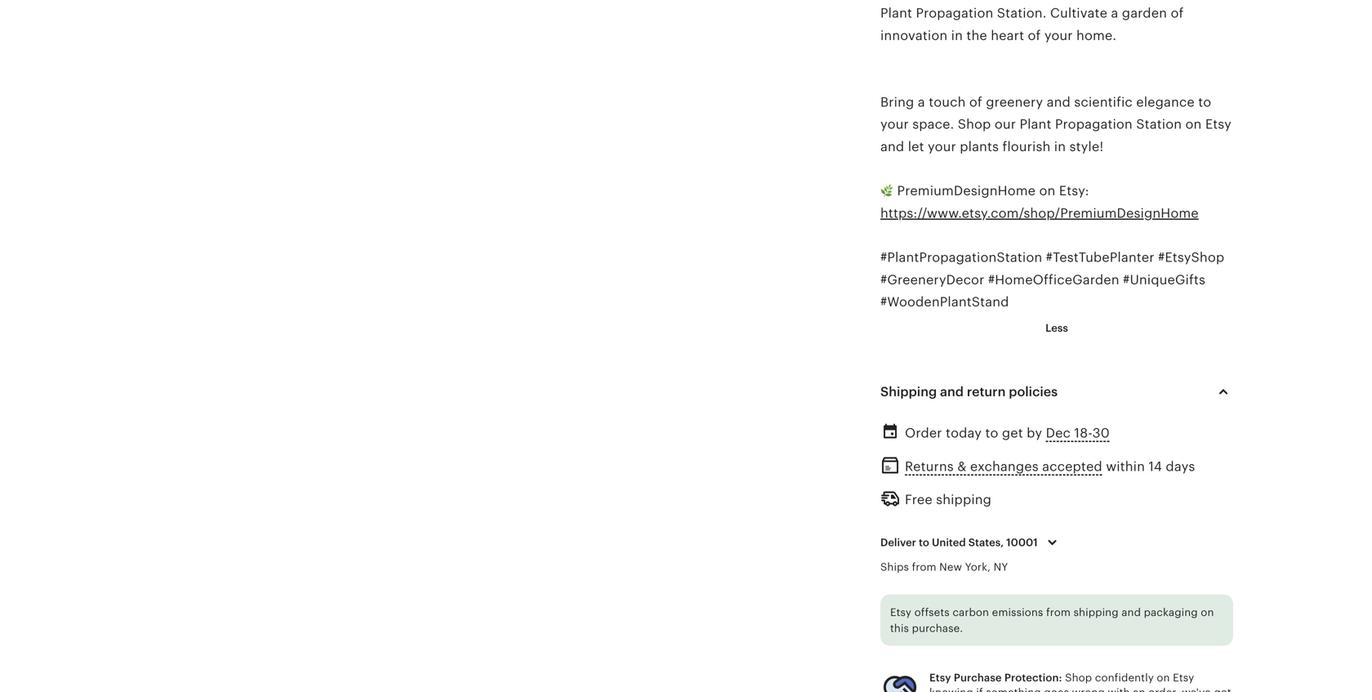 Task type: locate. For each thing, give the bounding box(es) containing it.
scientific
[[1075, 95, 1133, 109]]

your down bring
[[881, 117, 909, 132]]

0 vertical spatial shop
[[958, 117, 992, 132]]

your
[[881, 117, 909, 132], [928, 139, 957, 154]]

order today to get by dec 18-30
[[905, 426, 1110, 440]]

0 horizontal spatial shop
[[958, 117, 992, 132]]

less button
[[1034, 313, 1081, 343]]

purchase.
[[913, 622, 964, 634]]

shop
[[958, 117, 992, 132], [1066, 672, 1093, 684]]

2 vertical spatial to
[[919, 537, 930, 549]]

30
[[1093, 426, 1110, 440]]

to right elegance
[[1199, 95, 1212, 109]]

https://www.etsy.com/shop/premiumdesignhome link
[[881, 206, 1199, 221]]

1 horizontal spatial your
[[928, 139, 957, 154]]

by
[[1027, 426, 1043, 440]]

shop inside bring a touch of greenery and scientific elegance to your space. shop our plant propagation station on etsy and let your plants flourish in style!
[[958, 117, 992, 132]]

from inside etsy offsets carbon emissions from shipping and packaging on this purchase.
[[1047, 606, 1071, 618]]

your down space.
[[928, 139, 957, 154]]

plant
[[1020, 117, 1052, 132]]

#greenerydecor
[[881, 272, 985, 287]]

1 horizontal spatial shipping
[[1074, 606, 1119, 618]]

and
[[1047, 95, 1071, 109], [881, 139, 905, 154], [941, 385, 964, 399], [1122, 606, 1142, 618]]

and up plant
[[1047, 95, 1071, 109]]

to left get
[[986, 426, 999, 440]]

shipping
[[937, 492, 992, 507], [1074, 606, 1119, 618]]

etsy
[[1206, 117, 1232, 132], [891, 606, 912, 618], [930, 672, 952, 684], [1174, 672, 1195, 684]]

get
[[1003, 426, 1024, 440]]

0 horizontal spatial to
[[919, 537, 930, 549]]

and left packaging
[[1122, 606, 1142, 618]]

on inside bring a touch of greenery and scientific elegance to your space. shop our plant propagation station on etsy and let your plants flourish in style!
[[1186, 117, 1203, 132]]

on inside the "shop confidently on etsy knowing if something goes wrong with an order, we've go"
[[1158, 672, 1171, 684]]

on right 'station'
[[1186, 117, 1203, 132]]

shipping down &
[[937, 492, 992, 507]]

an
[[1134, 687, 1146, 692]]

to left united
[[919, 537, 930, 549]]

on inside etsy offsets carbon emissions from shipping and packaging on this purchase.
[[1202, 606, 1215, 618]]

🌿
[[881, 184, 894, 198]]

on right packaging
[[1202, 606, 1215, 618]]

1 horizontal spatial shop
[[1066, 672, 1093, 684]]

shipping and return policies
[[881, 385, 1058, 399]]

shop up the wrong
[[1066, 672, 1093, 684]]

in
[[1055, 139, 1067, 154]]

shop inside the "shop confidently on etsy knowing if something goes wrong with an order, we've go"
[[1066, 672, 1093, 684]]

touch
[[929, 95, 966, 109]]

deliver
[[881, 537, 917, 549]]

1 horizontal spatial to
[[986, 426, 999, 440]]

0 horizontal spatial from
[[913, 561, 937, 573]]

on inside the 🌿 premiumdesignhome on etsy: https://www.etsy.com/shop/premiumdesignhome
[[1040, 184, 1056, 198]]

we've
[[1183, 687, 1212, 692]]

within
[[1107, 459, 1146, 474]]

on
[[1186, 117, 1203, 132], [1040, 184, 1056, 198], [1202, 606, 1215, 618], [1158, 672, 1171, 684]]

#etsyshop
[[1159, 250, 1225, 265]]

order
[[905, 426, 943, 440]]

etsy inside bring a touch of greenery and scientific elegance to your space. shop our plant propagation station on etsy and let your plants flourish in style!
[[1206, 117, 1232, 132]]

etsy up we've
[[1174, 672, 1195, 684]]

14
[[1149, 459, 1163, 474]]

emissions
[[993, 606, 1044, 618]]

something
[[987, 687, 1042, 692]]

#plantpropagationstation
[[881, 250, 1043, 265]]

🌿 premiumdesignhome on etsy: https://www.etsy.com/shop/premiumdesignhome
[[881, 184, 1199, 221]]

from right emissions
[[1047, 606, 1071, 618]]

returns & exchanges accepted within 14 days
[[905, 459, 1196, 474]]

returns & exchanges accepted button
[[905, 455, 1103, 479]]

from left new
[[913, 561, 937, 573]]

bring
[[881, 95, 915, 109]]

our
[[995, 117, 1017, 132]]

etsy offsets carbon emissions from shipping and packaging on this purchase.
[[891, 606, 1215, 634]]

1 horizontal spatial from
[[1047, 606, 1071, 618]]

from
[[913, 561, 937, 573], [1047, 606, 1071, 618]]

etsy right 'station'
[[1206, 117, 1232, 132]]

greenery
[[987, 95, 1044, 109]]

#uniquegifts
[[1124, 272, 1206, 287]]

1 vertical spatial from
[[1047, 606, 1071, 618]]

ships from new york, ny
[[881, 561, 1009, 573]]

returns
[[905, 459, 954, 474]]

2 horizontal spatial to
[[1199, 95, 1212, 109]]

new
[[940, 561, 963, 573]]

policies
[[1009, 385, 1058, 399]]

on up https://www.etsy.com/shop/premiumdesignhome link
[[1040, 184, 1056, 198]]

0 vertical spatial to
[[1199, 95, 1212, 109]]

10001
[[1007, 537, 1038, 549]]

shipping up the "shop confidently on etsy knowing if something goes wrong with an order, we've go"
[[1074, 606, 1119, 618]]

exchanges
[[971, 459, 1039, 474]]

1 vertical spatial shipping
[[1074, 606, 1119, 618]]

1 vertical spatial shop
[[1066, 672, 1093, 684]]

and left let
[[881, 139, 905, 154]]

protection:
[[1005, 672, 1063, 684]]

to
[[1199, 95, 1212, 109], [986, 426, 999, 440], [919, 537, 930, 549]]

plants
[[960, 139, 1000, 154]]

confidently
[[1096, 672, 1155, 684]]

0 vertical spatial your
[[881, 117, 909, 132]]

0 vertical spatial shipping
[[937, 492, 992, 507]]

etsy up this
[[891, 606, 912, 618]]

0 vertical spatial from
[[913, 561, 937, 573]]

deliver to united states, 10001
[[881, 537, 1038, 549]]

shop confidently on etsy knowing if something goes wrong with an order, we've go
[[930, 672, 1232, 692]]

packaging
[[1145, 606, 1199, 618]]

shipping
[[881, 385, 938, 399]]

and left the return
[[941, 385, 964, 399]]

station
[[1137, 117, 1183, 132]]

this
[[891, 622, 910, 634]]

on up "order,"
[[1158, 672, 1171, 684]]

0 horizontal spatial your
[[881, 117, 909, 132]]

shop down of
[[958, 117, 992, 132]]

let
[[909, 139, 925, 154]]



Task type: describe. For each thing, give the bounding box(es) containing it.
1 vertical spatial to
[[986, 426, 999, 440]]

dec
[[1047, 426, 1071, 440]]

etsy inside the "shop confidently on etsy knowing if something goes wrong with an order, we've go"
[[1174, 672, 1195, 684]]

and inside etsy offsets carbon emissions from shipping and packaging on this purchase.
[[1122, 606, 1142, 618]]

0 horizontal spatial shipping
[[937, 492, 992, 507]]

style!
[[1070, 139, 1104, 154]]

propagation
[[1056, 117, 1133, 132]]

to inside dropdown button
[[919, 537, 930, 549]]

space.
[[913, 117, 955, 132]]

with
[[1109, 687, 1131, 692]]

if
[[977, 687, 984, 692]]

a
[[918, 95, 926, 109]]

#plantpropagationstation #testtubeplanter #etsyshop #greenerydecor #homeofficegarden #uniquegifts #woodenplantstand
[[881, 250, 1225, 309]]

accepted
[[1043, 459, 1103, 474]]

etsy purchase protection:
[[930, 672, 1063, 684]]

and inside 'dropdown button'
[[941, 385, 964, 399]]

united
[[932, 537, 966, 549]]

1 vertical spatial your
[[928, 139, 957, 154]]

free shipping
[[905, 492, 992, 507]]

#testtubeplanter
[[1047, 250, 1155, 265]]

https://www.etsy.com/shop/premiumdesignhome
[[881, 206, 1199, 221]]

york,
[[966, 561, 991, 573]]

#homeofficegarden
[[989, 272, 1120, 287]]

purchase
[[954, 672, 1002, 684]]

goes
[[1045, 687, 1070, 692]]

bring a touch of greenery and scientific elegance to your space. shop our plant propagation station on etsy and let your plants flourish in style!
[[881, 95, 1232, 154]]

carbon
[[953, 606, 990, 618]]

today
[[946, 426, 982, 440]]

to inside bring a touch of greenery and scientific elegance to your space. shop our plant propagation station on etsy and let your plants flourish in style!
[[1199, 95, 1212, 109]]

&
[[958, 459, 967, 474]]

flourish
[[1003, 139, 1051, 154]]

order,
[[1149, 687, 1180, 692]]

deliver to united states, 10001 button
[[869, 526, 1075, 560]]

shipping inside etsy offsets carbon emissions from shipping and packaging on this purchase.
[[1074, 606, 1119, 618]]

ships
[[881, 561, 910, 573]]

premiumdesignhome
[[898, 184, 1036, 198]]

return
[[967, 385, 1006, 399]]

days
[[1167, 459, 1196, 474]]

#woodenplantstand
[[881, 295, 1010, 309]]

free
[[905, 492, 933, 507]]

ny
[[994, 561, 1009, 573]]

wrong
[[1073, 687, 1106, 692]]

etsy inside etsy offsets carbon emissions from shipping and packaging on this purchase.
[[891, 606, 912, 618]]

states,
[[969, 537, 1004, 549]]

etsy up knowing
[[930, 672, 952, 684]]

less
[[1046, 322, 1069, 334]]

dec 18-30 button
[[1047, 421, 1110, 445]]

shipping and return policies button
[[866, 372, 1249, 411]]

of
[[970, 95, 983, 109]]

etsy:
[[1060, 184, 1090, 198]]

elegance
[[1137, 95, 1195, 109]]

18-
[[1075, 426, 1093, 440]]

offsets
[[915, 606, 950, 618]]

knowing
[[930, 687, 974, 692]]



Task type: vqa. For each thing, say whether or not it's contained in the screenshot.
United
yes



